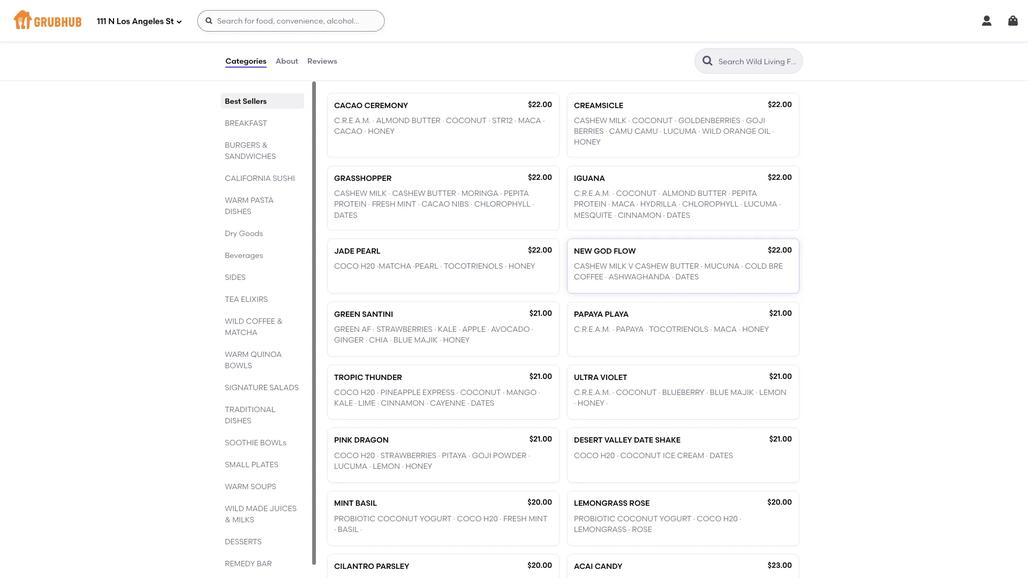 Task type: locate. For each thing, give the bounding box(es) containing it.
warm up bowls
[[225, 350, 249, 359]]

probiotic down lemongrass rose
[[574, 515, 616, 524]]

california
[[225, 174, 271, 183]]

small plates tab
[[225, 459, 300, 470]]

svg image
[[981, 14, 994, 27], [1007, 14, 1020, 27], [205, 17, 213, 25]]

0 horizontal spatial protein
[[334, 200, 367, 209]]

0 vertical spatial &
[[262, 140, 268, 149]]

1 horizontal spatial chlorophyll
[[683, 200, 739, 209]]

1 vertical spatial papaya
[[616, 325, 644, 334]]

bar up ceremony
[[376, 69, 401, 82]]

0 horizontal spatial remedy
[[225, 559, 255, 568]]

rose down lemongrass rose
[[632, 525, 652, 534]]

warm
[[225, 196, 249, 205], [225, 350, 249, 359], [225, 482, 249, 491]]

dates down hydrilla at the top of the page
[[667, 211, 691, 220]]

1 horizontal spatial majik
[[731, 388, 754, 397]]

2 dishes from the top
[[225, 416, 251, 425]]

0 vertical spatial majik
[[414, 336, 438, 345]]

1 horizontal spatial camu
[[635, 127, 658, 136]]

2 vertical spatial milk
[[609, 262, 627, 271]]

c.r.e.a.m. for c.r.e.a.m. · coconut · blueberry ·  blue majik · lemon · honey ·
[[574, 388, 611, 397]]

coffee down tea elixirs tab
[[246, 317, 275, 326]]

1 horizontal spatial lucuma
[[664, 127, 697, 136]]

ginger
[[334, 336, 364, 345]]

warm down small
[[225, 482, 249, 491]]

milk down creamsicle
[[609, 116, 627, 125]]

h20 inside coco h20 · strawberries · pitaya · goji powder · lucuma · lemon · honey
[[361, 451, 375, 460]]

1 horizontal spatial cinnamon
[[618, 211, 662, 220]]

2 green from the top
[[334, 325, 360, 334]]

probiotic for mint
[[334, 515, 376, 524]]

cacao left nibs
[[422, 200, 450, 209]]

dates
[[334, 211, 358, 220], [667, 211, 691, 220], [676, 273, 699, 282], [471, 399, 495, 408], [710, 451, 733, 460]]

cacao
[[334, 101, 363, 110], [334, 127, 363, 136], [422, 200, 450, 209]]

1 yogurt from the left
[[420, 515, 452, 524]]

1 vertical spatial dishes
[[225, 416, 251, 425]]

warm inside warm pasta dishes
[[225, 196, 249, 205]]

cream
[[677, 451, 705, 460]]

1 vertical spatial remedy bar
[[225, 559, 272, 568]]

lime
[[359, 399, 376, 408]]

best
[[225, 96, 241, 106]]

2 chlorophyll from the left
[[683, 200, 739, 209]]

1 horizontal spatial yogurt
[[660, 515, 692, 524]]

remedy down reviews
[[326, 69, 374, 82]]

categories
[[226, 56, 267, 66]]

protein down grasshopper
[[334, 200, 367, 209]]

$22.00
[[528, 100, 552, 109], [768, 100, 792, 109], [528, 173, 552, 182], [768, 173, 792, 182], [528, 246, 552, 255], [768, 246, 792, 255]]

1 vertical spatial lemongrass
[[574, 525, 627, 534]]

0 horizontal spatial maca
[[518, 116, 541, 125]]

fresh inside probiotic coconut yogurt · coco h20 · fresh mint · basil ·
[[504, 515, 527, 524]]

hydrilla
[[641, 200, 677, 209]]

2 protein from the left
[[574, 200, 607, 209]]

sides
[[225, 273, 246, 282]]

wild up matcha
[[225, 317, 244, 326]]

desserts tab
[[225, 536, 300, 548]]

wild inside wild coffee & matcha
[[225, 317, 244, 326]]

0 vertical spatial blue
[[394, 336, 413, 345]]

cinnamon inside coco h20 · pineapple express · coconut · mango · kale · lime · cinnamon · cayenne · dates
[[381, 399, 425, 408]]

yogurt inside probiotic coconut yogurt · coco h20 · fresh mint · basil ·
[[420, 515, 452, 524]]

express
[[423, 388, 455, 397]]

0 vertical spatial green
[[334, 310, 360, 319]]

wild up milks
[[225, 504, 244, 513]]

0 horizontal spatial kale
[[334, 399, 353, 408]]

h20 inside coco h20 · pineapple express · coconut · mango · kale · lime · cinnamon · cayenne · dates
[[361, 388, 375, 397]]

0 vertical spatial goji
[[746, 116, 766, 125]]

acai candy
[[574, 563, 623, 572]]

mint
[[397, 200, 416, 209], [334, 499, 354, 508], [529, 515, 548, 524]]

rose up probiotic coconut yogurt · coco h20 · lemongrass · rose
[[630, 499, 650, 508]]

cilantro
[[334, 563, 374, 572]]

cinnamon inside c.r.e.a.m. · coconut · almond butter · pepita protein · maca · hydrilla · chlorophyll · lucuma · mesquite · cinnamon · dates
[[618, 211, 662, 220]]

2 pepita from the left
[[732, 189, 757, 198]]

0 vertical spatial mint
[[397, 200, 416, 209]]

majik inside green af · strawberries · kale · apple · avocado · ginger · chia · blue majik · honey
[[414, 336, 438, 345]]

chlorophyll inside cashew milk · cashew butter · moringa · pepita protein · fresh mint · cacao nibs · chlorophyll · dates
[[474, 200, 531, 209]]

1 vertical spatial warm
[[225, 350, 249, 359]]

green af · strawberries · kale · apple · avocado · ginger · chia · blue majik · honey
[[334, 325, 534, 345]]

yogurt for mint basil
[[420, 515, 452, 524]]

blue right chia
[[394, 336, 413, 345]]

2 probiotic from the left
[[574, 515, 616, 524]]

strawberries up chia
[[377, 325, 433, 334]]

1 horizontal spatial blue
[[710, 388, 729, 397]]

wild coffee & matcha
[[225, 317, 283, 337]]

2 vertical spatial warm
[[225, 482, 249, 491]]

wild inside cashew milk · coconut · goldenberries · goji berries · camu camu · lucuma · wild orange oil · honey
[[703, 127, 722, 136]]

0 horizontal spatial yogurt
[[420, 515, 452, 524]]

0 vertical spatial maca
[[518, 116, 541, 125]]

pink dragon
[[334, 436, 389, 445]]

0 horizontal spatial pepita
[[504, 189, 529, 198]]

2 vertical spatial mint
[[529, 515, 548, 524]]

milk inside cashew milk · cashew butter · moringa · pepita protein · fresh mint · cacao nibs · chlorophyll · dates
[[369, 189, 387, 198]]

3 warm from the top
[[225, 482, 249, 491]]

0 vertical spatial cacao
[[334, 101, 363, 110]]

honey inside c.r.e.a.m. · almond butter · coconut · str12 · maca · cacao · honey
[[368, 127, 395, 136]]

0 horizontal spatial &
[[225, 515, 231, 524]]

$22.00 for cashew milk v cashew butter · mucuna ·  cold bre coffee · ashwaghanda · dates
[[768, 246, 792, 255]]

0 horizontal spatial mint
[[334, 499, 354, 508]]

reviews button
[[307, 42, 338, 80]]

& up sandwiches
[[262, 140, 268, 149]]

1 vertical spatial blue
[[710, 388, 729, 397]]

mesquite
[[574, 211, 613, 220]]

dates inside c.r.e.a.m. · coconut · almond butter · pepita protein · maca · hydrilla · chlorophyll · lucuma · mesquite · cinnamon · dates
[[667, 211, 691, 220]]

papaya left playa
[[574, 310, 603, 319]]

1 vertical spatial goji
[[472, 451, 491, 460]]

cold
[[745, 262, 767, 271]]

warm down california
[[225, 196, 249, 205]]

0 horizontal spatial tocotrienols
[[444, 262, 503, 271]]

goji right pitaya
[[472, 451, 491, 460]]

coco inside coco h20 · strawberries · pitaya · goji powder · lucuma · lemon · honey
[[334, 451, 359, 460]]

warm pasta dishes tab
[[225, 194, 300, 217]]

0 vertical spatial fresh
[[372, 200, 396, 209]]

cacao left ceremony
[[334, 101, 363, 110]]

santini
[[362, 310, 393, 319]]

wild made juices & milks tab
[[225, 503, 300, 526]]

milk for camu
[[609, 116, 627, 125]]

dishes inside warm pasta dishes
[[225, 207, 251, 216]]

1 vertical spatial strawberries
[[381, 451, 437, 460]]

ashwaghanda
[[609, 273, 670, 282]]

green inside green af · strawberries · kale · apple · avocado · ginger · chia · blue majik · honey
[[334, 325, 360, 334]]

c.r.e.a.m. down cacao ceremony
[[334, 116, 371, 125]]

categories button
[[225, 42, 267, 80]]

c.r.e.a.m. down iguana
[[574, 189, 611, 198]]

chlorophyll down moringa
[[474, 200, 531, 209]]

1 vertical spatial lucuma
[[744, 200, 778, 209]]

remedy bar
[[326, 69, 401, 82], [225, 559, 272, 568]]

$22.00 for cashew milk · cashew butter · moringa · pepita protein · fresh mint · cacao nibs · chlorophyll · dates
[[528, 173, 552, 182]]

1 horizontal spatial coffee
[[574, 273, 604, 282]]

0 vertical spatial kale
[[438, 325, 457, 334]]

1 vertical spatial cacao
[[334, 127, 363, 136]]

1 dishes from the top
[[225, 207, 251, 216]]

cacao down cacao ceremony
[[334, 127, 363, 136]]

cacao inside c.r.e.a.m. · almond butter · coconut · str12 · maca · cacao · honey
[[334, 127, 363, 136]]

strawberries inside green af · strawberries · kale · apple · avocado · ginger · chia · blue majik · honey
[[377, 325, 433, 334]]

lemon inside coco h20 · strawberries · pitaya · goji powder · lucuma · lemon · honey
[[373, 462, 400, 471]]

apple inside "apple pie" button
[[334, 6, 359, 15]]

2 yogurt from the left
[[660, 515, 692, 524]]

butter
[[412, 116, 441, 125], [427, 189, 456, 198], [698, 189, 727, 198], [670, 262, 699, 271]]

goji inside coco h20 · strawberries · pitaya · goji powder · lucuma · lemon · honey
[[472, 451, 491, 460]]

blue right blueberry
[[710, 388, 729, 397]]

apple left pie on the left top
[[334, 6, 359, 15]]

0 vertical spatial rose
[[630, 499, 650, 508]]

2 warm from the top
[[225, 350, 249, 359]]

kale inside coco h20 · pineapple express · coconut · mango · kale · lime · cinnamon · cayenne · dates
[[334, 399, 353, 408]]

milk inside cashew milk · coconut · goldenberries · goji berries · camu camu · lucuma · wild orange oil · honey
[[609, 116, 627, 125]]

0 vertical spatial cinnamon
[[618, 211, 662, 220]]

1 vertical spatial majik
[[731, 388, 754, 397]]

h20 for thunder
[[361, 388, 375, 397]]

lemongrass rose
[[574, 499, 650, 508]]

butter inside c.r.e.a.m. · coconut · almond butter · pepita protein · maca · hydrilla · chlorophyll · lucuma · mesquite · cinnamon · dates
[[698, 189, 727, 198]]

1 horizontal spatial goji
[[746, 116, 766, 125]]

strawberries down dragon
[[381, 451, 437, 460]]

1 horizontal spatial kale
[[438, 325, 457, 334]]

moringa
[[462, 189, 499, 198]]

pepita inside c.r.e.a.m. · coconut · almond butter · pepita protein · maca · hydrilla · chlorophyll · lucuma · mesquite · cinnamon · dates
[[732, 189, 757, 198]]

probiotic
[[334, 515, 376, 524], [574, 515, 616, 524]]

1 vertical spatial almond
[[663, 189, 696, 198]]

jade
[[334, 247, 355, 256]]

honey inside green af · strawberries · kale · apple · avocado · ginger · chia · blue majik · honey
[[443, 336, 470, 345]]

& left milks
[[225, 515, 231, 524]]

0 vertical spatial remedy bar
[[326, 69, 401, 82]]

dates right 'cayenne' in the bottom of the page
[[471, 399, 495, 408]]

milks
[[232, 515, 254, 524]]

coconut
[[446, 116, 487, 125], [632, 116, 673, 125], [616, 189, 657, 198], [460, 388, 501, 397], [616, 388, 657, 397], [621, 451, 661, 460], [378, 515, 418, 524], [618, 515, 658, 524]]

dates inside cashew milk v cashew butter · mucuna ·  cold bre coffee · ashwaghanda · dates
[[676, 273, 699, 282]]

wild down goldenberries
[[703, 127, 722, 136]]

coconut inside cashew milk · coconut · goldenberries · goji berries · camu camu · lucuma · wild orange oil · honey
[[632, 116, 673, 125]]

bar down desserts tab
[[257, 559, 272, 568]]

lucuma inside c.r.e.a.m. · coconut · almond butter · pepita protein · maca · hydrilla · chlorophyll · lucuma · mesquite · cinnamon · dates
[[744, 200, 778, 209]]

1 vertical spatial fresh
[[504, 515, 527, 524]]

2 vertical spatial &
[[225, 515, 231, 524]]

pasta
[[251, 196, 274, 205]]

1 horizontal spatial mint
[[397, 200, 416, 209]]

h20 for dragon
[[361, 451, 375, 460]]

$21.00
[[530, 309, 552, 318], [770, 309, 792, 318], [530, 372, 552, 381], [770, 372, 792, 381], [530, 435, 552, 444], [770, 435, 792, 444]]

1 pepita from the left
[[504, 189, 529, 198]]

$21.00 for coco h20 · strawberries · pitaya · goji powder · lucuma · lemon · honey
[[530, 435, 552, 444]]

c.r.e.a.m. down the ultra at the right bottom of page
[[574, 388, 611, 397]]

c.r.e.a.m. inside c.r.e.a.m. · almond butter · coconut · str12 · maca · cacao · honey
[[334, 116, 371, 125]]

c.r.e.a.m. for c.r.e.a.m. · coconut · almond butter · pepita protein · maca · hydrilla · chlorophyll · lucuma · mesquite · cinnamon · dates
[[574, 189, 611, 198]]

0 horizontal spatial almond
[[376, 116, 410, 125]]

0 horizontal spatial cinnamon
[[381, 399, 425, 408]]

signature salads tab
[[225, 382, 300, 393]]

1 warm from the top
[[225, 196, 249, 205]]

date
[[634, 436, 654, 445]]

1 horizontal spatial remedy bar
[[326, 69, 401, 82]]

dry
[[225, 229, 237, 238]]

mint inside probiotic coconut yogurt · coco h20 · fresh mint · basil ·
[[529, 515, 548, 524]]

remedy bar up cacao ceremony
[[326, 69, 401, 82]]

1 vertical spatial remedy
[[225, 559, 255, 568]]

lemongrass inside probiotic coconut yogurt · coco h20 · lemongrass · rose
[[574, 525, 627, 534]]

rose inside probiotic coconut yogurt · coco h20 · lemongrass · rose
[[632, 525, 652, 534]]

coco
[[334, 262, 359, 271], [334, 388, 359, 397], [334, 451, 359, 460], [574, 451, 599, 460], [457, 515, 482, 524], [697, 515, 722, 524]]

0 horizontal spatial blue
[[394, 336, 413, 345]]

coffee down new
[[574, 273, 604, 282]]

Search for food, convenience, alcohol... search field
[[197, 10, 385, 32]]

breakfast
[[225, 118, 267, 128]]

god
[[594, 247, 612, 256]]

2 vertical spatial maca
[[714, 325, 737, 334]]

green santini
[[334, 310, 393, 319]]

0 vertical spatial tocotrienols
[[444, 262, 503, 271]]

coco inside coco h20 · pineapple express · coconut · mango · kale · lime · cinnamon · cayenne · dates
[[334, 388, 359, 397]]

yogurt inside probiotic coconut yogurt · coco h20 · lemongrass · rose
[[660, 515, 692, 524]]

almond down ceremony
[[376, 116, 410, 125]]

coco for coco h20 ·matcha ·pearl · tocotrienols · honey
[[334, 262, 359, 271]]

rose
[[630, 499, 650, 508], [632, 525, 652, 534]]

probiotic down mint basil
[[334, 515, 376, 524]]

green for green af · strawberries · kale · apple · avocado · ginger · chia · blue majik · honey
[[334, 325, 360, 334]]

angeles
[[132, 17, 164, 26]]

chlorophyll
[[474, 200, 531, 209], [683, 200, 739, 209]]

1 horizontal spatial pepita
[[732, 189, 757, 198]]

goji inside cashew milk · coconut · goldenberries · goji berries · camu camu · lucuma · wild orange oil · honey
[[746, 116, 766, 125]]

mango
[[507, 388, 537, 397]]

tropic
[[334, 373, 363, 382]]

1 chlorophyll from the left
[[474, 200, 531, 209]]

chlorophyll inside c.r.e.a.m. · coconut · almond butter · pepita protein · maca · hydrilla · chlorophyll · lucuma · mesquite · cinnamon · dates
[[683, 200, 739, 209]]

1 green from the top
[[334, 310, 360, 319]]

flow
[[614, 247, 636, 256]]

1 vertical spatial basil
[[338, 525, 359, 534]]

blueberry
[[663, 388, 705, 397]]

&
[[262, 140, 268, 149], [277, 317, 283, 326], [225, 515, 231, 524]]

main navigation navigation
[[0, 0, 1029, 42]]

almond inside c.r.e.a.m. · coconut · almond butter · pepita protein · maca · hydrilla · chlorophyll · lucuma · mesquite · cinnamon · dates
[[663, 189, 696, 198]]

probiotic inside probiotic coconut yogurt · coco h20 · fresh mint · basil ·
[[334, 515, 376, 524]]

0 horizontal spatial camu
[[610, 127, 633, 136]]

c.r.e.a.m. inside c.r.e.a.m. · coconut · almond butter · pepita protein · maca · hydrilla · chlorophyll · lucuma · mesquite · cinnamon · dates
[[574, 189, 611, 198]]

apple pie
[[334, 6, 372, 15]]

0 horizontal spatial bar
[[257, 559, 272, 568]]

0 horizontal spatial lemon
[[373, 462, 400, 471]]

lucuma inside coco h20 · strawberries · pitaya · goji powder · lucuma · lemon · honey
[[334, 462, 368, 471]]

butter inside cashew milk v cashew butter · mucuna ·  cold bre coffee · ashwaghanda · dates
[[670, 262, 699, 271]]

1 horizontal spatial almond
[[663, 189, 696, 198]]

2 horizontal spatial &
[[277, 317, 283, 326]]

1 camu from the left
[[610, 127, 633, 136]]

chlorophyll right hydrilla at the top of the page
[[683, 200, 739, 209]]

dates up jade
[[334, 211, 358, 220]]

kale
[[438, 325, 457, 334], [334, 399, 353, 408]]

1 vertical spatial bar
[[257, 559, 272, 568]]

milk inside cashew milk v cashew butter · mucuna ·  cold bre coffee · ashwaghanda · dates
[[609, 262, 627, 271]]

remedy bar down desserts
[[225, 559, 272, 568]]

& down tea elixirs tab
[[277, 317, 283, 326]]

apple left the avocado
[[462, 325, 486, 334]]

basil
[[356, 499, 377, 508], [338, 525, 359, 534]]

maca inside c.r.e.a.m. · almond butter · coconut · str12 · maca · cacao · honey
[[518, 116, 541, 125]]

mucuna
[[705, 262, 740, 271]]

1 vertical spatial lemon
[[373, 462, 400, 471]]

honey inside coco h20 · strawberries · pitaya · goji powder · lucuma · lemon · honey
[[406, 462, 432, 471]]

1 horizontal spatial lemon
[[760, 388, 787, 397]]

0 horizontal spatial lucuma
[[334, 462, 368, 471]]

coffee inside cashew milk v cashew butter · mucuna ·  cold bre coffee · ashwaghanda · dates
[[574, 273, 604, 282]]

parsley
[[376, 563, 409, 572]]

0 vertical spatial apple
[[334, 6, 359, 15]]

wild for wild coffee & matcha
[[225, 317, 244, 326]]

1 vertical spatial tocotrienols
[[649, 325, 709, 334]]

valley
[[605, 436, 632, 445]]

plates
[[251, 460, 279, 469]]

lemongrass
[[574, 499, 628, 508], [574, 525, 627, 534]]

dishes up dry goods
[[225, 207, 251, 216]]

1 vertical spatial green
[[334, 325, 360, 334]]

wild
[[703, 127, 722, 136], [225, 317, 244, 326], [225, 504, 244, 513]]

0 vertical spatial wild
[[703, 127, 722, 136]]

papaya down playa
[[616, 325, 644, 334]]

strawberries for honey
[[381, 451, 437, 460]]

2 lemongrass from the top
[[574, 525, 627, 534]]

0 horizontal spatial chlorophyll
[[474, 200, 531, 209]]

cashew milk v cashew butter · mucuna ·  cold bre coffee · ashwaghanda · dates
[[574, 262, 783, 282]]

remedy down desserts
[[225, 559, 255, 568]]

0 horizontal spatial fresh
[[372, 200, 396, 209]]

2 horizontal spatial maca
[[714, 325, 737, 334]]

2 vertical spatial cacao
[[422, 200, 450, 209]]

1 protein from the left
[[334, 200, 367, 209]]

probiotic inside probiotic coconut yogurt · coco h20 · lemongrass · rose
[[574, 515, 616, 524]]

h20
[[361, 262, 375, 271], [361, 388, 375, 397], [361, 451, 375, 460], [601, 451, 615, 460], [484, 515, 498, 524], [724, 515, 738, 524]]

1 vertical spatial milk
[[369, 189, 387, 198]]

cinnamon down hydrilla at the top of the page
[[618, 211, 662, 220]]

0 vertical spatial lemongrass
[[574, 499, 628, 508]]

$21.00 for c.r.e.a.m. · coconut · blueberry ·  blue majik · lemon · honey ·
[[770, 372, 792, 381]]

cashew inside cashew milk · coconut · goldenberries · goji berries · camu camu · lucuma · wild orange oil · honey
[[574, 116, 608, 125]]

goji up 'oil'
[[746, 116, 766, 125]]

h20 for valley
[[601, 451, 615, 460]]

1 vertical spatial &
[[277, 317, 283, 326]]

1 horizontal spatial maca
[[612, 200, 635, 209]]

bowls
[[225, 361, 252, 370]]

almond up hydrilla at the top of the page
[[663, 189, 696, 198]]

papaya
[[574, 310, 603, 319], [616, 325, 644, 334]]

1 vertical spatial rose
[[632, 525, 652, 534]]

1 horizontal spatial papaya
[[616, 325, 644, 334]]

strawberries inside coco h20 · strawberries · pitaya · goji powder · lucuma · lemon · honey
[[381, 451, 437, 460]]

cinnamon down pineapple
[[381, 399, 425, 408]]

milk left 'v' at the right top of page
[[609, 262, 627, 271]]

coco inside probiotic coconut yogurt · coco h20 · fresh mint · basil ·
[[457, 515, 482, 524]]

c.r.e.a.m. down papaya playa
[[574, 325, 611, 334]]

protein inside c.r.e.a.m. · coconut · almond butter · pepita protein · maca · hydrilla · chlorophyll · lucuma · mesquite · cinnamon · dates
[[574, 200, 607, 209]]

$22.00 for c.r.e.a.m. · almond butter · coconut · str12 · maca · cacao · honey
[[528, 100, 552, 109]]

1 vertical spatial apple
[[462, 325, 486, 334]]

ice
[[663, 451, 676, 460]]

cacao inside cashew milk · cashew butter · moringa · pepita protein · fresh mint · cacao nibs · chlorophyll · dates
[[422, 200, 450, 209]]

c.r.e.a.m. inside c.r.e.a.m. · coconut · blueberry ·  blue majik · lemon · honey ·
[[574, 388, 611, 397]]

dishes
[[225, 207, 251, 216], [225, 416, 251, 425]]

wild coffee & matcha tab
[[225, 316, 300, 338]]

honey inside c.r.e.a.m. · coconut · blueberry ·  blue majik · lemon · honey ·
[[578, 399, 605, 408]]

0 vertical spatial milk
[[609, 116, 627, 125]]

dates right ashwaghanda
[[676, 273, 699, 282]]

milk down grasshopper
[[369, 189, 387, 198]]

protein up mesquite
[[574, 200, 607, 209]]

1 horizontal spatial protein
[[574, 200, 607, 209]]

1 vertical spatial coffee
[[246, 317, 275, 326]]

dishes down traditional
[[225, 416, 251, 425]]

0 vertical spatial papaya
[[574, 310, 603, 319]]

cashew for creamsicle
[[574, 116, 608, 125]]

svg image
[[176, 18, 182, 25]]

almond
[[376, 116, 410, 125], [663, 189, 696, 198]]

1 vertical spatial wild
[[225, 317, 244, 326]]

wild inside wild made juices & milks
[[225, 504, 244, 513]]

maca
[[518, 116, 541, 125], [612, 200, 635, 209], [714, 325, 737, 334]]

1 vertical spatial maca
[[612, 200, 635, 209]]

goldenberries
[[679, 116, 741, 125]]

fresh
[[372, 200, 396, 209], [504, 515, 527, 524]]

butter inside c.r.e.a.m. · almond butter · coconut · str12 · maca · cacao · honey
[[412, 116, 441, 125]]

0 horizontal spatial probiotic
[[334, 515, 376, 524]]

1 probiotic from the left
[[334, 515, 376, 524]]

coco for coco h20 · coconut ice cream · dates
[[574, 451, 599, 460]]

0 horizontal spatial coffee
[[246, 317, 275, 326]]

0 horizontal spatial apple
[[334, 6, 359, 15]]

warm inside the warm quinoa bowls
[[225, 350, 249, 359]]

cilantro parsley
[[334, 563, 409, 572]]

cashew
[[574, 116, 608, 125], [334, 189, 368, 198], [392, 189, 426, 198], [574, 262, 608, 271], [635, 262, 669, 271]]

1 horizontal spatial probiotic
[[574, 515, 616, 524]]

burgers & sandwiches
[[225, 140, 276, 161]]

remedy bar inside 'tab'
[[225, 559, 272, 568]]



Task type: vqa. For each thing, say whether or not it's contained in the screenshot.


Task type: describe. For each thing, give the bounding box(es) containing it.
papaya playa
[[574, 310, 629, 319]]

$21.00 for coco h20 · pineapple express · coconut · mango · kale · lime · cinnamon · cayenne · dates
[[530, 372, 552, 381]]

dry goods
[[225, 229, 263, 238]]

berries
[[574, 127, 604, 136]]

nibs
[[452, 200, 469, 209]]

cashew milk · coconut · goldenberries · goji berries · camu camu · lucuma · wild orange oil · honey
[[574, 116, 775, 147]]

cacao ceremony
[[334, 101, 408, 110]]

ultra
[[574, 373, 599, 382]]

quinoa
[[251, 350, 282, 359]]

powder
[[493, 451, 527, 460]]

beverages tab
[[225, 250, 300, 261]]

almond inside c.r.e.a.m. · almond butter · coconut · str12 · maca · cacao · honey
[[376, 116, 410, 125]]

·pearl
[[413, 262, 439, 271]]

warm quinoa bowls tab
[[225, 349, 300, 371]]

yogurt for lemongrass rose
[[660, 515, 692, 524]]

111 n los angeles st
[[97, 17, 174, 26]]

1 horizontal spatial svg image
[[981, 14, 994, 27]]

sandwiches
[[225, 152, 276, 161]]

1 lemongrass from the top
[[574, 499, 628, 508]]

apple inside green af · strawberries · kale · apple · avocado · ginger · chia · blue majik · honey
[[462, 325, 486, 334]]

coco h20 · pineapple express · coconut · mango · kale · lime · cinnamon · cayenne · dates
[[334, 388, 541, 408]]

burgers & sandwiches tab
[[225, 139, 300, 162]]

playa
[[605, 310, 629, 319]]

0 horizontal spatial svg image
[[205, 17, 213, 25]]

coco h20 · coconut ice cream · dates
[[574, 451, 733, 460]]

pitaya
[[442, 451, 467, 460]]

0 horizontal spatial papaya
[[574, 310, 603, 319]]

matcha
[[225, 328, 258, 337]]

small plates
[[225, 460, 279, 469]]

new god flow
[[574, 247, 636, 256]]

dry goods tab
[[225, 228, 300, 239]]

coconut inside c.r.e.a.m. · coconut · almond butter · pepita protein · maca · hydrilla · chlorophyll · lucuma · mesquite · cinnamon · dates
[[616, 189, 657, 198]]

$20.00 for probiotic coconut yogurt · coco h20 · fresh mint · basil ·
[[528, 498, 552, 507]]

·matcha
[[377, 262, 412, 271]]

coco for coco h20 · pineapple express · coconut · mango · kale · lime · cinnamon · cayenne · dates
[[334, 388, 359, 397]]

warm soups tab
[[225, 481, 300, 492]]

desert valley date shake
[[574, 436, 681, 445]]

coffee inside wild coffee & matcha
[[246, 317, 275, 326]]

111
[[97, 17, 106, 26]]

basil inside probiotic coconut yogurt · coco h20 · fresh mint · basil ·
[[338, 525, 359, 534]]

elixirs
[[241, 295, 268, 304]]

oil
[[758, 127, 771, 136]]

wild for wild made juices & milks
[[225, 504, 244, 513]]

tropic thunder
[[334, 373, 402, 382]]

st
[[166, 17, 174, 26]]

coconut inside c.r.e.a.m. · almond butter · coconut · str12 · maca · cacao · honey
[[446, 116, 487, 125]]

milk for ·
[[369, 189, 387, 198]]

c.r.e.a.m. · coconut · blueberry ·  blue majik · lemon · honey ·
[[574, 388, 787, 408]]

blue inside c.r.e.a.m. · coconut · blueberry ·  blue majik · lemon · honey ·
[[710, 388, 729, 397]]

butter inside cashew milk · cashew butter · moringa · pepita protein · fresh mint · cacao nibs · chlorophyll · dates
[[427, 189, 456, 198]]

$22.00 for c.r.e.a.m. · coconut · almond butter · pepita protein · maca · hydrilla · chlorophyll · lucuma · mesquite · cinnamon · dates
[[768, 173, 792, 182]]

thunder
[[365, 373, 402, 382]]

Search Wild Living Foods search field
[[718, 56, 800, 66]]

dates inside coco h20 · pineapple express · coconut · mango · kale · lime · cinnamon · cayenne · dates
[[471, 399, 495, 408]]

goji for goldenberries
[[746, 116, 766, 125]]

mint inside cashew milk · cashew butter · moringa · pepita protein · fresh mint · cacao nibs · chlorophyll · dates
[[397, 200, 416, 209]]

warm pasta dishes
[[225, 196, 274, 216]]

burgers
[[225, 140, 260, 149]]

jade pearl
[[334, 247, 381, 256]]

signature salads
[[225, 383, 299, 392]]

milk for coffee
[[609, 262, 627, 271]]

$22.00 for coco h20 ·matcha ·pearl · tocotrienols · honey
[[528, 246, 552, 255]]

traditional dishes tab
[[225, 404, 300, 426]]

cashew for new god flow
[[574, 262, 608, 271]]

wild made juices & milks
[[225, 504, 297, 524]]

warm for dishes
[[225, 196, 249, 205]]

breakfast tab
[[225, 117, 300, 129]]

warm soups
[[225, 482, 276, 491]]

majik inside c.r.e.a.m. · coconut · blueberry ·  blue majik · lemon · honey ·
[[731, 388, 754, 397]]

pearl
[[356, 247, 381, 256]]

dates right cream at the bottom
[[710, 451, 733, 460]]

lemon inside c.r.e.a.m. · coconut · blueberry ·  blue majik · lemon · honey ·
[[760, 388, 787, 397]]

& inside burgers & sandwiches
[[262, 140, 268, 149]]

probiotic coconut yogurt · coco h20 · lemongrass · rose
[[574, 515, 742, 534]]

coconut inside c.r.e.a.m. · coconut · blueberry ·  blue majik · lemon · honey ·
[[616, 388, 657, 397]]

grasshopper
[[334, 174, 392, 183]]

soothie bowls tab
[[225, 437, 300, 448]]

h20 inside probiotic coconut yogurt · coco h20 · fresh mint · basil ·
[[484, 515, 498, 524]]

shake
[[655, 436, 681, 445]]

reviews
[[308, 56, 337, 66]]

h20 for pearl
[[361, 262, 375, 271]]

goji for pitaya
[[472, 451, 491, 460]]

cashew milk · cashew butter · moringa · pepita protein · fresh mint · cacao nibs · chlorophyll · dates
[[334, 189, 535, 220]]

traditional
[[225, 405, 276, 414]]

kale inside green af · strawberries · kale · apple · avocado · ginger · chia · blue majik · honey
[[438, 325, 457, 334]]

mint basil
[[334, 499, 377, 508]]

avocado
[[491, 325, 530, 334]]

iguana
[[574, 174, 605, 183]]

california sushi tab
[[225, 173, 300, 184]]

probiotic coconut yogurt · coco h20 · fresh mint · basil ·
[[334, 515, 548, 534]]

h20 inside probiotic coconut yogurt · coco h20 · lemongrass · rose
[[724, 515, 738, 524]]

coconut inside probiotic coconut yogurt · coco h20 · fresh mint · basil ·
[[378, 515, 418, 524]]

coco for coco h20 · strawberries · pitaya · goji powder · lucuma · lemon · honey
[[334, 451, 359, 460]]

probiotic for lemongrass
[[574, 515, 616, 524]]

remedy inside 'tab'
[[225, 559, 255, 568]]

best sellers
[[225, 96, 267, 106]]

1 horizontal spatial bar
[[376, 69, 401, 82]]

california sushi
[[225, 174, 295, 183]]

pie
[[360, 6, 372, 15]]

goods
[[239, 229, 263, 238]]

new
[[574, 247, 592, 256]]

candy
[[595, 563, 623, 572]]

2 horizontal spatial svg image
[[1007, 14, 1020, 27]]

honey inside cashew milk · coconut · goldenberries · goji berries · camu camu · lucuma · wild orange oil · honey
[[574, 138, 601, 147]]

$21.00 for green af · strawberries · kale · apple · avocado · ginger · chia · blue majik · honey
[[530, 309, 552, 318]]

dates inside cashew milk · cashew butter · moringa · pepita protein · fresh mint · cacao nibs · chlorophyll · dates
[[334, 211, 358, 220]]

c.r.e.a.m. for c.r.e.a.m. · almond butter · coconut · str12 · maca · cacao · honey
[[334, 116, 371, 125]]

best sellers tab
[[225, 95, 300, 107]]

cashew for grasshopper
[[334, 189, 368, 198]]

coconut inside coco h20 · pineapple express · coconut · mango · kale · lime · cinnamon · cayenne · dates
[[460, 388, 501, 397]]

tea
[[225, 295, 239, 304]]

$22.00 for cashew milk · coconut · goldenberries · goji berries · camu camu · lucuma · wild orange oil · honey
[[768, 100, 792, 109]]

small
[[225, 460, 250, 469]]

af
[[362, 325, 371, 334]]

cayenne
[[430, 399, 466, 408]]

c.r.e.a.m. · almond butter · coconut · str12 · maca · cacao · honey
[[334, 116, 545, 136]]

& inside wild coffee & matcha
[[277, 317, 283, 326]]

search icon image
[[702, 55, 715, 68]]

$23.00
[[768, 561, 792, 571]]

lucuma inside cashew milk · coconut · goldenberries · goji berries · camu camu · lucuma · wild orange oil · honey
[[664, 127, 697, 136]]

protein inside cashew milk · cashew butter · moringa · pepita protein · fresh mint · cacao nibs · chlorophyll · dates
[[334, 200, 367, 209]]

dragon
[[354, 436, 389, 445]]

n
[[108, 17, 115, 26]]

juices
[[270, 504, 297, 513]]

ceremony
[[365, 101, 408, 110]]

remedy bar tab
[[225, 558, 300, 569]]

coconut inside probiotic coconut yogurt · coco h20 · lemongrass · rose
[[618, 515, 658, 524]]

0 vertical spatial remedy
[[326, 69, 374, 82]]

maca inside c.r.e.a.m. · coconut · almond butter · pepita protein · maca · hydrilla · chlorophyll · lucuma · mesquite · cinnamon · dates
[[612, 200, 635, 209]]

coco h20 · strawberries · pitaya · goji powder · lucuma · lemon · honey
[[334, 451, 530, 471]]

soothie
[[225, 438, 258, 447]]

warm for bowls
[[225, 350, 249, 359]]

sides tab
[[225, 272, 300, 283]]

tea elixirs tab
[[225, 294, 300, 305]]

bowls
[[260, 438, 286, 447]]

violet
[[601, 373, 628, 382]]

warm quinoa bowls
[[225, 350, 282, 370]]

1 vertical spatial mint
[[334, 499, 354, 508]]

coco inside probiotic coconut yogurt · coco h20 · lemongrass · rose
[[697, 515, 722, 524]]

chia
[[369, 336, 388, 345]]

tea elixirs
[[225, 295, 268, 304]]

bar inside 'tab'
[[257, 559, 272, 568]]

ultra violet
[[574, 373, 628, 382]]

sellers
[[243, 96, 267, 106]]

0 vertical spatial basil
[[356, 499, 377, 508]]

blue inside green af · strawberries · kale · apple · avocado · ginger · chia · blue majik · honey
[[394, 336, 413, 345]]

pink
[[334, 436, 353, 445]]

$21.00 for c.r.e.a.m. · papaya · tocotrienols · maca · honey
[[770, 309, 792, 318]]

c.r.e.a.m. for c.r.e.a.m. · papaya · tocotrienols · maca · honey
[[574, 325, 611, 334]]

fresh inside cashew milk · cashew butter · moringa · pepita protein · fresh mint · cacao nibs · chlorophyll · dates
[[372, 200, 396, 209]]

$20.00 for probiotic coconut yogurt · coco h20 · lemongrass · rose
[[768, 498, 792, 507]]

coco h20 ·matcha ·pearl · tocotrienols · honey
[[334, 262, 536, 271]]

1 horizontal spatial tocotrienols
[[649, 325, 709, 334]]

salads
[[270, 383, 299, 392]]

beverages
[[225, 251, 263, 260]]

strawberries for ·
[[377, 325, 433, 334]]

& inside wild made juices & milks
[[225, 515, 231, 524]]

dishes inside traditional dishes
[[225, 416, 251, 425]]

pepita inside cashew milk · cashew butter · moringa · pepita protein · fresh mint · cacao nibs · chlorophyll · dates
[[504, 189, 529, 198]]

about button
[[275, 42, 299, 80]]

$21.00 for coco h20 · coconut ice cream · dates
[[770, 435, 792, 444]]

2 camu from the left
[[635, 127, 658, 136]]

green for green santini
[[334, 310, 360, 319]]



